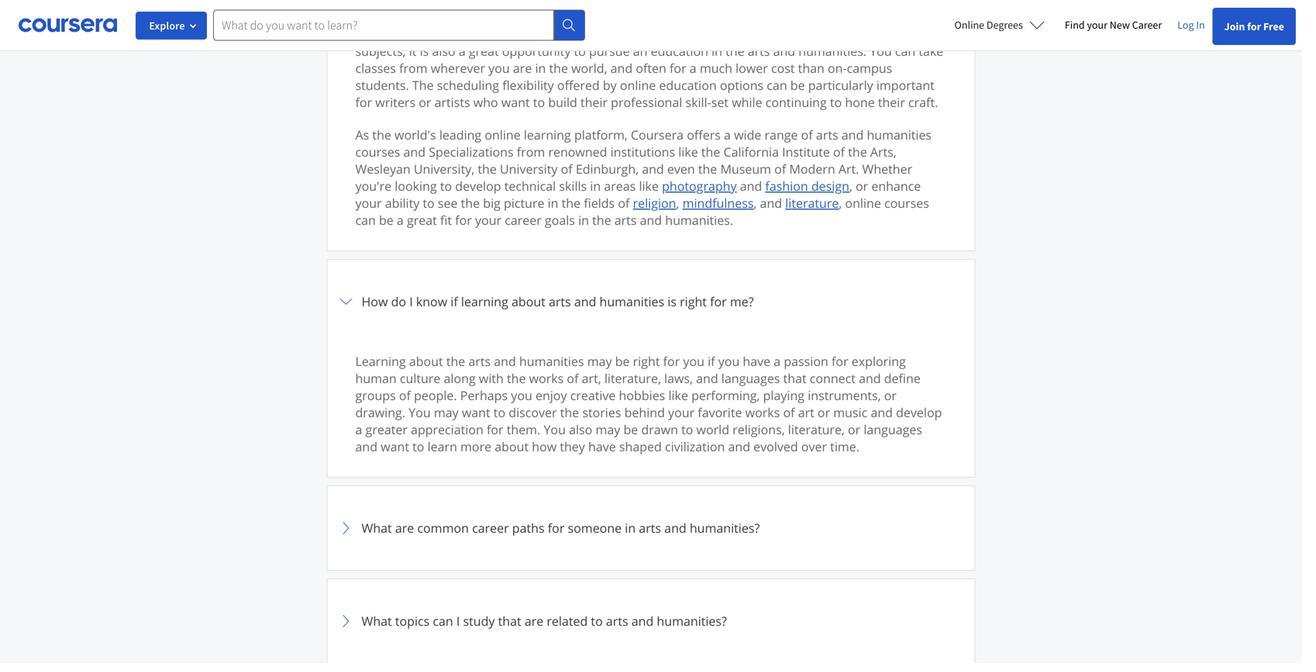 Task type: vqa. For each thing, say whether or not it's contained in the screenshot.
English BUTTON
no



Task type: describe. For each thing, give the bounding box(es) containing it.
creative
[[571, 387, 616, 404]]

see
[[438, 195, 458, 211]]

with inside while online learning is often associated with courses for programming or other computer science subjects, it is also a great opportunity to pursue an education in the arts and humanities. you can take classes from wherever you are in the world, and often for a much lower cost than on-campus students. the scheduling flexibility offered by online education options can be particularly important for writers or artists who want to build their professional skill-set while continuing to hone their craft.
[[591, 26, 616, 42]]

from inside while online learning is often associated with courses for programming or other computer science subjects, it is also a great opportunity to pursue an education in the arts and humanities. you can take classes from wherever you are in the world, and often for a much lower cost than on-campus students. the scheduling flexibility offered by online education options can be particularly important for writers or artists who want to build their professional skill-set while continuing to hone their craft.
[[399, 60, 428, 76]]

for up connect
[[832, 353, 849, 370]]

1 vertical spatial works
[[746, 404, 780, 421]]

mindfulness
[[683, 195, 754, 211]]

university,
[[414, 161, 475, 177]]

humanities inside how do i know if learning about arts and humanities is right for me? dropdown button
[[600, 293, 665, 310]]

while online learning is often associated with courses for programming or other computer science subjects, it is also a great opportunity to pursue an education in the arts and humanities. you can take classes from wherever you are in the world, and often for a much lower cost than on-campus students. the scheduling flexibility offered by online education options can be particularly important for writers or artists who want to build their professional skill-set while continuing to hone their craft.
[[356, 26, 944, 111]]

humanities. inside , online courses can be a great fit for your career goals in the arts and humanities.
[[666, 212, 734, 228]]

passion
[[784, 353, 829, 370]]

free
[[1264, 19, 1285, 33]]

1 horizontal spatial often
[[636, 60, 667, 76]]

them.
[[507, 421, 541, 438]]

as
[[356, 126, 369, 143]]

specializations
[[429, 143, 514, 160]]

0 horizontal spatial literature,
[[605, 370, 661, 387]]

professional
[[611, 94, 683, 111]]

the up art.
[[849, 143, 867, 160]]

discover
[[509, 404, 557, 421]]

online inside , online courses can be a great fit for your career goals in the arts and humanities.
[[846, 195, 882, 211]]

subjects,
[[356, 43, 406, 59]]

of up institute
[[802, 126, 813, 143]]

classes
[[356, 60, 396, 76]]

learning for online
[[524, 126, 571, 143]]

a down the "drawing."
[[356, 421, 362, 438]]

skill-
[[686, 94, 712, 111]]

of up art.
[[834, 143, 845, 160]]

1 vertical spatial about
[[409, 353, 443, 370]]

set
[[712, 94, 729, 111]]

your inside , online courses can be a great fit for your career goals in the arts and humanities.
[[475, 212, 502, 228]]

common
[[418, 520, 469, 536]]

great inside while online learning is often associated with courses for programming or other computer science subjects, it is also a great opportunity to pursue an education in the arts and humanities. you can take classes from wherever you are in the world, and often for a much lower cost than on-campus students. the scheduling flexibility offered by online education options can be particularly important for writers or artists who want to build their professional skill-set while continuing to hone their craft.
[[469, 43, 499, 59]]

how do i know if learning about arts and humanities is right for me? button
[[337, 269, 966, 334]]

the up offered
[[549, 60, 568, 76]]

if inside dropdown button
[[451, 293, 458, 310]]

do
[[391, 293, 406, 310]]

if inside the learning about the arts and humanities may be right for you if you have a passion for exploring human culture along with the works of art, literature, laws, and languages that connect and define groups of people. perhaps you enjoy creative hobbies like performing, playing instruments, or drawing. you may want to discover the stories behind your favorite works of art or music and develop a greater appreciation for them. you also may be drawn to world religions, literature, or languages and want to learn more about how they have shaped civilization and evolved over time.
[[708, 353, 715, 370]]

for inside , online courses can be a great fit for your career goals in the arts and humanities.
[[455, 212, 472, 228]]

be up "hobbies"
[[616, 353, 630, 370]]

for up more
[[487, 421, 504, 438]]

courses inside as the world's leading online learning platform, coursera offers a wide range of arts and humanities courses and specializations from renowned institutions like the california institute of the arts, wesleyan university, the university of edinburgh, and even the museum of modern art. whether you're looking to develop technical skills in areas like
[[356, 143, 400, 160]]

log in
[[1178, 18, 1206, 32]]

hone
[[846, 94, 875, 111]]

the down enjoy
[[560, 404, 579, 421]]

of left art at the right bottom
[[784, 404, 795, 421]]

are inside "list item"
[[525, 613, 544, 629]]

even
[[668, 161, 695, 177]]

platform,
[[575, 126, 628, 143]]

you up performing, on the bottom right of the page
[[719, 353, 740, 370]]

also inside the learning about the arts and humanities may be right for you if you have a passion for exploring human culture along with the works of art, literature, laws, and languages that connect and define groups of people. perhaps you enjoy creative hobbies like performing, playing instruments, or drawing. you may want to discover the stories behind your favorite works of art or music and develop a greater appreciation for them. you also may be drawn to world religions, literature, or languages and want to learn more about how they have shaped civilization and evolved over time.
[[569, 421, 593, 438]]

skills
[[559, 178, 587, 194]]

the up photography
[[699, 161, 718, 177]]

of left art,
[[567, 370, 579, 387]]

and inside "list item"
[[632, 613, 654, 629]]

computer
[[821, 26, 877, 42]]

appreciation
[[411, 421, 484, 438]]

learning for if
[[461, 293, 509, 310]]

or down define
[[885, 387, 897, 404]]

religion link
[[633, 195, 677, 211]]

to up world,
[[574, 43, 586, 59]]

for left the programming
[[667, 26, 684, 42]]

career
[[1133, 18, 1163, 32]]

how
[[362, 293, 388, 310]]

with inside the learning about the arts and humanities may be right for you if you have a passion for exploring human culture along with the works of art, literature, laws, and languages that connect and define groups of people. perhaps you enjoy creative hobbies like performing, playing instruments, or drawing. you may want to discover the stories behind your favorite works of art or music and develop a greater appreciation for them. you also may be drawn to world religions, literature, or languages and want to learn more about how they have shaped civilization and evolved over time.
[[479, 370, 504, 387]]

campus
[[847, 60, 893, 76]]

connect
[[810, 370, 856, 387]]

a left the much
[[690, 60, 697, 76]]

arts inside while online learning is often associated with courses for programming or other computer science subjects, it is also a great opportunity to pursue an education in the arts and humanities. you can take classes from wherever you are in the world, and often for a much lower cost than on-campus students. the scheduling flexibility offered by online education options can be particularly important for writers or artists who want to build their professional skill-set while continuing to hone their craft.
[[748, 43, 770, 59]]

1 vertical spatial may
[[434, 404, 459, 421]]

1 vertical spatial you
[[409, 404, 431, 421]]

leading
[[440, 126, 482, 143]]

1 vertical spatial education
[[659, 77, 717, 93]]

of up fashion
[[775, 161, 787, 177]]

hobbies
[[619, 387, 666, 404]]

career inside dropdown button
[[472, 520, 509, 536]]

for left me?
[[710, 293, 727, 310]]

in up the much
[[712, 43, 723, 59]]

learning about the arts and humanities may be right for you if you have a passion for exploring human culture along with the works of art, literature, laws, and languages that connect and define groups of people. perhaps you enjoy creative hobbies like performing, playing instruments, or drawing. you may want to discover the stories behind your favorite works of art or music and develop a greater appreciation for them. you also may be drawn to world religions, literature, or languages and want to learn more about how they have shaped civilization and evolved over time.
[[356, 353, 943, 455]]

culture
[[400, 370, 441, 387]]

define
[[885, 370, 921, 387]]

join for free link
[[1213, 8, 1297, 45]]

in down opportunity
[[535, 60, 546, 76]]

areas
[[604, 178, 636, 194]]

log in link
[[1170, 16, 1213, 34]]

2 vertical spatial about
[[495, 438, 529, 455]]

by
[[603, 77, 617, 93]]

0 vertical spatial may
[[588, 353, 612, 370]]

greater
[[366, 421, 408, 438]]

what are common career paths for someone in arts and humanities? list item
[[327, 485, 976, 571]]

chevron right image for what are common career paths for someone in arts and humanities?
[[337, 519, 356, 537]]

scheduling
[[437, 77, 499, 93]]

online degrees
[[955, 18, 1024, 32]]

online up 'professional'
[[620, 77, 656, 93]]

for right join
[[1248, 19, 1262, 33]]

edinburgh,
[[576, 161, 639, 177]]

humanities inside the learning about the arts and humanities may be right for you if you have a passion for exploring human culture along with the works of art, literature, laws, and languages that connect and define groups of people. perhaps you enjoy creative hobbies like performing, playing instruments, or drawing. you may want to discover the stories behind your favorite works of art or music and develop a greater appreciation for them. you also may be drawn to world religions, literature, or languages and want to learn more about how they have shaped civilization and evolved over time.
[[520, 353, 584, 370]]

associated
[[527, 26, 588, 42]]

of down culture
[[399, 387, 411, 404]]

in inside , or enhance your ability to see the big picture in the fields of
[[548, 195, 559, 211]]

literature link
[[786, 195, 839, 211]]

particularly
[[809, 77, 874, 93]]

picture
[[504, 195, 545, 211]]

to left the learn
[[413, 438, 425, 455]]

it
[[409, 43, 417, 59]]

learn
[[428, 438, 457, 455]]

can down science
[[896, 43, 916, 59]]

a left passion
[[774, 353, 781, 370]]

online up it
[[391, 26, 427, 42]]

want inside while online learning is often associated with courses for programming or other computer science subjects, it is also a great opportunity to pursue an education in the arts and humanities. you can take classes from wherever you are in the world, and often for a much lower cost than on-campus students. the scheduling flexibility offered by online education options can be particularly important for writers or artists who want to build their professional skill-set while continuing to hone their craft.
[[502, 94, 530, 111]]

take
[[919, 43, 944, 59]]

california
[[724, 143, 779, 160]]

humanities. inside while online learning is often associated with courses for programming or other computer science subjects, it is also a great opportunity to pursue an education in the arts and humanities. you can take classes from wherever you are in the world, and often for a much lower cost than on-campus students. the scheduling flexibility offered by online education options can be particularly important for writers or artists who want to build their professional skill-set while continuing to hone their craft.
[[799, 43, 867, 59]]

0 vertical spatial is
[[481, 26, 490, 42]]

, inside , online courses can be a great fit for your career goals in the arts and humanities.
[[839, 195, 842, 211]]

1 vertical spatial like
[[639, 178, 659, 194]]

chevron right image for what topics can i study that are related to arts and humanities?
[[337, 612, 356, 630]]

what topics can i study that are related to arts and humanities?
[[362, 613, 727, 629]]

opportunity
[[502, 43, 571, 59]]

What do you want to learn? text field
[[213, 10, 554, 41]]

the down specializations
[[478, 161, 497, 177]]

, inside , or enhance your ability to see the big picture in the fields of
[[850, 178, 853, 194]]

or left other on the top right of page
[[770, 26, 783, 42]]

favorite
[[698, 404, 742, 421]]

offers
[[687, 126, 721, 143]]

for down "students."
[[356, 94, 372, 111]]

humanities? inside what are common career paths for someone in arts and humanities? dropdown button
[[690, 520, 760, 536]]

design
[[812, 178, 850, 194]]

wide
[[734, 126, 762, 143]]

and inside list item
[[665, 520, 687, 536]]

enjoy
[[536, 387, 567, 404]]

performing,
[[692, 387, 760, 404]]

online degrees button
[[943, 8, 1058, 42]]

0 horizontal spatial languages
[[722, 370, 780, 387]]

join
[[1225, 19, 1246, 33]]

for up the laws,
[[664, 353, 680, 370]]

find
[[1065, 18, 1085, 32]]

be up shaped
[[624, 421, 638, 438]]

arts inside the learning about the arts and humanities may be right for you if you have a passion for exploring human culture along with the works of art, literature, laws, and languages that connect and define groups of people. perhaps you enjoy creative hobbies like performing, playing instruments, or drawing. you may want to discover the stories behind your favorite works of art or music and develop a greater appreciation for them. you also may be drawn to world religions, literature, or languages and want to learn more about how they have shaped civilization and evolved over time.
[[469, 353, 491, 370]]

for left the much
[[670, 60, 687, 76]]

list item containing how do i know if learning about arts and humanities is right for me?
[[327, 259, 976, 486]]

drawn
[[642, 421, 678, 438]]

to inside dropdown button
[[591, 613, 603, 629]]

behind
[[625, 404, 665, 421]]

right inside dropdown button
[[680, 293, 707, 310]]

, down photography link at top right
[[677, 195, 680, 211]]

literature
[[786, 195, 839, 211]]

courses inside while online learning is often associated with courses for programming or other computer science subjects, it is also a great opportunity to pursue an education in the arts and humanities. you can take classes from wherever you are in the world, and often for a much lower cost than on-campus students. the scheduling flexibility offered by online education options can be particularly important for writers or artists who want to build their professional skill-set while continuing to hone their craft.
[[619, 26, 664, 42]]

to down the 'particularly'
[[830, 94, 842, 111]]

the down the programming
[[726, 43, 745, 59]]

or down music
[[848, 421, 861, 438]]

how
[[532, 438, 557, 455]]

fit
[[440, 212, 452, 228]]

what for what topics can i study that are related to arts and humanities?
[[362, 613, 392, 629]]

much
[[700, 60, 733, 76]]

online inside as the world's leading online learning platform, coursera offers a wide range of arts and humanities courses and specializations from renowned institutions like the california institute of the arts, wesleyan university, the university of edinburgh, and even the museum of modern art. whether you're looking to develop technical skills in areas like
[[485, 126, 521, 143]]

chevron right image for how do i know if learning about arts and humanities is right for me?
[[337, 292, 356, 311]]

be inside while online learning is often associated with courses for programming or other computer science subjects, it is also a great opportunity to pursue an education in the arts and humanities. you can take classes from wherever you are in the world, and often for a much lower cost than on-campus students. the scheduling flexibility offered by online education options can be particularly important for writers or artists who want to build their professional skill-set while continuing to hone their craft.
[[791, 77, 805, 93]]

to down flexibility
[[533, 94, 545, 111]]

more
[[461, 438, 492, 455]]

, down photography and fashion design
[[754, 195, 757, 211]]

who
[[474, 94, 498, 111]]

institutions
[[611, 143, 676, 160]]

, or enhance your ability to see the big picture in the fields of
[[356, 178, 921, 211]]

offered
[[557, 77, 600, 93]]

are inside while online learning is often associated with courses for programming or other computer science subjects, it is also a great opportunity to pursue an education in the arts and humanities. you can take classes from wherever you are in the world, and often for a much lower cost than on-campus students. the scheduling flexibility offered by online education options can be particularly important for writers or artists who want to build their professional skill-set while continuing to hone their craft.
[[513, 60, 532, 76]]

2 vertical spatial you
[[544, 421, 566, 438]]



Task type: locate. For each thing, give the bounding box(es) containing it.
1 vertical spatial develop
[[897, 404, 943, 421]]

can down the cost
[[767, 77, 788, 93]]

courses up an
[[619, 26, 664, 42]]

humanities
[[867, 126, 932, 143], [600, 293, 665, 310], [520, 353, 584, 370]]

0 vertical spatial want
[[502, 94, 530, 111]]

1 horizontal spatial right
[[680, 293, 707, 310]]

a down "ability"
[[397, 212, 404, 228]]

in right someone on the bottom
[[625, 520, 636, 536]]

are left 'common'
[[395, 520, 414, 536]]

have right they
[[589, 438, 616, 455]]

0 horizontal spatial from
[[399, 60, 428, 76]]

0 vertical spatial career
[[505, 212, 542, 228]]

want down perhaps
[[462, 404, 491, 421]]

other
[[786, 26, 817, 42]]

list item containing while online learning is often associated with courses for programming or other computer science subjects, it is also a great opportunity to pursue an education in the arts and humanities. you can take classes from wherever you are in the world, and often for a much lower cost than on-campus students. the scheduling flexibility offered by online education options can be particularly important for writers or artists who want to build their professional skill-set while continuing to hone their craft.
[[327, 0, 976, 260]]

related
[[547, 613, 588, 629]]

goals
[[545, 212, 575, 228]]

2 their from the left
[[878, 94, 906, 111]]

i right do
[[410, 293, 413, 310]]

from down it
[[399, 60, 428, 76]]

career left paths
[[472, 520, 509, 536]]

can down "you're" at the top left of the page
[[356, 212, 376, 228]]

ability
[[385, 195, 420, 211]]

learning up renowned
[[524, 126, 571, 143]]

coursera image
[[19, 13, 117, 37]]

chevron right image inside how do i know if learning about arts and humanities is right for me? dropdown button
[[337, 292, 356, 311]]

on-
[[828, 60, 847, 76]]

1 horizontal spatial their
[[878, 94, 906, 111]]

great up wherever
[[469, 43, 499, 59]]

about
[[512, 293, 546, 310], [409, 353, 443, 370], [495, 438, 529, 455]]

0 horizontal spatial if
[[451, 293, 458, 310]]

that inside dropdown button
[[498, 613, 522, 629]]

career down picture
[[505, 212, 542, 228]]

big
[[483, 195, 501, 211]]

right inside the learning about the arts and humanities may be right for you if you have a passion for exploring human culture along with the works of art, literature, laws, and languages that connect and define groups of people. perhaps you enjoy creative hobbies like performing, playing instruments, or drawing. you may want to discover the stories behind your favorite works of art or music and develop a greater appreciation for them. you also may be drawn to world religions, literature, or languages and want to learn more about how they have shaped civilization and evolved over time.
[[633, 353, 660, 370]]

None search field
[[213, 10, 585, 41]]

also inside while online learning is often associated with courses for programming or other computer science subjects, it is also a great opportunity to pursue an education in the arts and humanities. you can take classes from wherever you are in the world, and often for a much lower cost than on-campus students. the scheduling flexibility offered by online education options can be particularly important for writers or artists who want to build their professional skill-set while continuing to hone their craft.
[[432, 43, 456, 59]]

what topics can i study that are related to arts and humanities? list item
[[327, 579, 976, 663]]

art
[[799, 404, 815, 421]]

develop inside as the world's leading online learning platform, coursera offers a wide range of arts and humanities courses and specializations from renowned institutions like the california institute of the arts, wesleyan university, the university of edinburgh, and even the museum of modern art. whether you're looking to develop technical skills in areas like
[[455, 178, 501, 194]]

chevron right image
[[337, 292, 356, 311], [337, 519, 356, 537], [337, 612, 356, 630]]

or down the the
[[419, 94, 432, 111]]

groups
[[356, 387, 396, 404]]

stories
[[583, 404, 622, 421]]

0 horizontal spatial right
[[633, 353, 660, 370]]

in up "goals"
[[548, 195, 559, 211]]

1 horizontal spatial i
[[457, 613, 460, 629]]

1 horizontal spatial have
[[743, 353, 771, 370]]

2 vertical spatial is
[[668, 293, 677, 310]]

or
[[770, 26, 783, 42], [419, 94, 432, 111], [856, 178, 869, 194], [885, 387, 897, 404], [818, 404, 831, 421], [848, 421, 861, 438]]

like down the laws,
[[669, 387, 689, 404]]

your inside the learning about the arts and humanities may be right for you if you have a passion for exploring human culture along with the works of art, literature, laws, and languages that connect and define groups of people. perhaps you enjoy creative hobbies like performing, playing instruments, or drawing. you may want to discover the stories behind your favorite works of art or music and develop a greater appreciation for them. you also may be drawn to world religions, literature, or languages and want to learn more about how they have shaped civilization and evolved over time.
[[668, 404, 695, 421]]

0 horizontal spatial also
[[432, 43, 456, 59]]

like up the even
[[679, 143, 698, 160]]

1 vertical spatial also
[[569, 421, 593, 438]]

1 horizontal spatial that
[[784, 370, 807, 387]]

from
[[399, 60, 428, 76], [517, 143, 545, 160]]

2 what from the top
[[362, 613, 392, 629]]

that
[[784, 370, 807, 387], [498, 613, 522, 629]]

log
[[1178, 18, 1195, 32]]

may up art,
[[588, 353, 612, 370]]

1 vertical spatial humanities.
[[666, 212, 734, 228]]

is
[[481, 26, 490, 42], [420, 43, 429, 59], [668, 293, 677, 310]]

2 vertical spatial humanities
[[520, 353, 584, 370]]

what inside list item
[[362, 520, 392, 536]]

a inside as the world's leading online learning platform, coursera offers a wide range of arts and humanities courses and specializations from renowned institutions like the california institute of the arts, wesleyan university, the university of edinburgh, and even the museum of modern art. whether you're looking to develop technical skills in areas like
[[724, 126, 731, 143]]

or down art.
[[856, 178, 869, 194]]

important
[[877, 77, 935, 93]]

that right the study in the left bottom of the page
[[498, 613, 522, 629]]

2 horizontal spatial want
[[502, 94, 530, 111]]

study
[[463, 613, 495, 629]]

from inside as the world's leading online learning platform, coursera offers a wide range of arts and humanities courses and specializations from renowned institutions like the california institute of the arts, wesleyan university, the university of edinburgh, and even the museum of modern art. whether you're looking to develop technical skills in areas like
[[517, 143, 545, 160]]

fields
[[584, 195, 615, 211]]

museum
[[721, 161, 772, 177]]

0 horizontal spatial i
[[410, 293, 413, 310]]

your down "you're" at the top left of the page
[[356, 195, 382, 211]]

2 vertical spatial learning
[[461, 293, 509, 310]]

1 horizontal spatial is
[[481, 26, 490, 42]]

you inside while online learning is often associated with courses for programming or other computer science subjects, it is also a great opportunity to pursue an education in the arts and humanities. you can take classes from wherever you are in the world, and often for a much lower cost than on-campus students. the scheduling flexibility offered by online education options can be particularly important for writers or artists who want to build their professional skill-set while continuing to hone their craft.
[[489, 60, 510, 76]]

learning inside dropdown button
[[461, 293, 509, 310]]

exploring
[[852, 353, 906, 370]]

1 list item from the top
[[327, 0, 976, 260]]

great inside , online courses can be a great fit for your career goals in the arts and humanities.
[[407, 212, 437, 228]]

0 horizontal spatial is
[[420, 43, 429, 59]]

arts
[[748, 43, 770, 59], [817, 126, 839, 143], [615, 212, 637, 228], [549, 293, 571, 310], [469, 353, 491, 370], [639, 520, 661, 536], [606, 613, 629, 629]]

i left the study in the left bottom of the page
[[457, 613, 460, 629]]

what for what are common career paths for someone in arts and humanities?
[[362, 520, 392, 536]]

0 vertical spatial literature,
[[605, 370, 661, 387]]

1 vertical spatial that
[[498, 613, 522, 629]]

to inside , or enhance your ability to see the big picture in the fields of
[[423, 195, 435, 211]]

1 vertical spatial humanities?
[[657, 613, 727, 629]]

the inside , online courses can be a great fit for your career goals in the arts and humanities.
[[593, 212, 612, 228]]

photography and fashion design
[[662, 178, 850, 194]]

are inside list item
[[395, 520, 414, 536]]

over
[[802, 438, 827, 455]]

0 vertical spatial humanities.
[[799, 43, 867, 59]]

0 vertical spatial develop
[[455, 178, 501, 194]]

1 vertical spatial learning
[[524, 126, 571, 143]]

pursue
[[589, 43, 630, 59]]

to
[[574, 43, 586, 59], [533, 94, 545, 111], [830, 94, 842, 111], [440, 178, 452, 194], [423, 195, 435, 211], [494, 404, 506, 421], [682, 421, 694, 438], [413, 438, 425, 455], [591, 613, 603, 629]]

learning up wherever
[[430, 26, 478, 42]]

to inside as the world's leading online learning platform, coursera offers a wide range of arts and humanities courses and specializations from renowned institutions like the california institute of the arts, wesleyan university, the university of edinburgh, and even the museum of modern art. whether you're looking to develop technical skills in areas like
[[440, 178, 452, 194]]

are left related
[[525, 613, 544, 629]]

develop inside the learning about the arts and humanities may be right for you if you have a passion for exploring human culture along with the works of art, literature, laws, and languages that connect and define groups of people. perhaps you enjoy creative hobbies like performing, playing instruments, or drawing. you may want to discover the stories behind your favorite works of art or music and develop a greater appreciation for them. you also may be drawn to world religions, literature, or languages and want to learn more about how they have shaped civilization and evolved over time.
[[897, 404, 943, 421]]

your right find
[[1088, 18, 1108, 32]]

their
[[581, 94, 608, 111], [878, 94, 906, 111]]

2 list item from the top
[[327, 259, 976, 486]]

while
[[356, 26, 388, 42]]

great left fit
[[407, 212, 437, 228]]

0 horizontal spatial humanities.
[[666, 212, 734, 228]]

looking
[[395, 178, 437, 194]]

1 vertical spatial what
[[362, 613, 392, 629]]

to up the civilization
[[682, 421, 694, 438]]

is left me?
[[668, 293, 677, 310]]

enhance
[[872, 178, 921, 194]]

humanities. up on-
[[799, 43, 867, 59]]

have up playing
[[743, 353, 771, 370]]

drawing.
[[356, 404, 406, 421]]

2 vertical spatial courses
[[885, 195, 930, 211]]

2 vertical spatial are
[[525, 613, 544, 629]]

0 vertical spatial humanities?
[[690, 520, 760, 536]]

what are common career paths for someone in arts and humanities?
[[362, 520, 760, 536]]

in inside , online courses can be a great fit for your career goals in the arts and humanities.
[[579, 212, 589, 228]]

1 horizontal spatial courses
[[619, 26, 664, 42]]

0 vertical spatial like
[[679, 143, 698, 160]]

1 vertical spatial courses
[[356, 143, 400, 160]]

human
[[356, 370, 397, 387]]

the
[[412, 77, 434, 93]]

your inside 'link'
[[1088, 18, 1108, 32]]

what topics can i study that are related to arts and humanities? button
[[337, 589, 966, 654]]

while
[[732, 94, 763, 111]]

0 horizontal spatial works
[[529, 370, 564, 387]]

2 vertical spatial want
[[381, 438, 409, 455]]

you up discover
[[511, 387, 533, 404]]

humanities. down mindfulness
[[666, 212, 734, 228]]

1 horizontal spatial also
[[569, 421, 593, 438]]

1 vertical spatial if
[[708, 353, 715, 370]]

literature, up "hobbies"
[[605, 370, 661, 387]]

your inside , or enhance your ability to see the big picture in the fields of
[[356, 195, 382, 211]]

1 horizontal spatial works
[[746, 404, 780, 421]]

list item
[[327, 0, 976, 260], [327, 259, 976, 486]]

be down "ability"
[[379, 212, 394, 228]]

in inside as the world's leading online learning platform, coursera offers a wide range of arts and humanities courses and specializations from renowned institutions like the california institute of the arts, wesleyan university, the university of edinburgh, and even the museum of modern art. whether you're looking to develop technical skills in areas like
[[590, 178, 601, 194]]

what left the topics at the bottom of page
[[362, 613, 392, 629]]

someone
[[568, 520, 622, 536]]

may down stories
[[596, 421, 621, 438]]

want down flexibility
[[502, 94, 530, 111]]

civilization
[[665, 438, 725, 455]]

of up "skills"
[[561, 161, 573, 177]]

i inside how do i know if learning about arts and humanities is right for me? dropdown button
[[410, 293, 413, 310]]

2 chevron right image from the top
[[337, 519, 356, 537]]

1 horizontal spatial with
[[591, 26, 616, 42]]

the down offers on the right
[[702, 143, 721, 160]]

along
[[444, 370, 476, 387]]

craft.
[[909, 94, 939, 111]]

0 horizontal spatial you
[[409, 404, 431, 421]]

0 horizontal spatial have
[[589, 438, 616, 455]]

want
[[502, 94, 530, 111], [462, 404, 491, 421], [381, 438, 409, 455]]

2 horizontal spatial you
[[870, 43, 892, 59]]

about inside dropdown button
[[512, 293, 546, 310]]

to right related
[[591, 613, 603, 629]]

or right art at the right bottom
[[818, 404, 831, 421]]

career inside , online courses can be a great fit for your career goals in the arts and humanities.
[[505, 212, 542, 228]]

want down greater
[[381, 438, 409, 455]]

in inside dropdown button
[[625, 520, 636, 536]]

you up how
[[544, 421, 566, 438]]

works up enjoy
[[529, 370, 564, 387]]

and inside , online courses can be a great fit for your career goals in the arts and humanities.
[[640, 212, 662, 228]]

also up they
[[569, 421, 593, 438]]

with
[[591, 26, 616, 42], [479, 370, 504, 387]]

humanities inside as the world's leading online learning platform, coursera offers a wide range of arts and humanities courses and specializations from renowned institutions like the california institute of the arts, wesleyan university, the university of edinburgh, and even the museum of modern art. whether you're looking to develop technical skills in areas like
[[867, 126, 932, 143]]

modern
[[790, 161, 836, 177]]

online up specializations
[[485, 126, 521, 143]]

for right paths
[[548, 520, 565, 536]]

0 vertical spatial with
[[591, 26, 616, 42]]

0 vertical spatial works
[[529, 370, 564, 387]]

in
[[1197, 18, 1206, 32]]

courses inside , online courses can be a great fit for your career goals in the arts and humanities.
[[885, 195, 930, 211]]

0 vertical spatial learning
[[430, 26, 478, 42]]

coursera
[[631, 126, 684, 143]]

than
[[798, 60, 825, 76]]

2 vertical spatial may
[[596, 421, 621, 438]]

the up along
[[447, 353, 465, 370]]

1 horizontal spatial great
[[469, 43, 499, 59]]

be up continuing
[[791, 77, 805, 93]]

1 vertical spatial is
[[420, 43, 429, 59]]

0 horizontal spatial their
[[581, 94, 608, 111]]

learning inside as the world's leading online learning platform, coursera offers a wide range of arts and humanities courses and specializations from renowned institutions like the california institute of the arts, wesleyan university, the university of edinburgh, and even the museum of modern art. whether you're looking to develop technical skills in areas like
[[524, 126, 571, 143]]

1 horizontal spatial want
[[462, 404, 491, 421]]

, down the design
[[839, 195, 842, 211]]

1 horizontal spatial literature,
[[788, 421, 845, 438]]

0 vertical spatial what
[[362, 520, 392, 536]]

they
[[560, 438, 585, 455]]

0 vertical spatial also
[[432, 43, 456, 59]]

renowned
[[549, 143, 608, 160]]

photography link
[[662, 178, 737, 194]]

1 horizontal spatial humanities
[[600, 293, 665, 310]]

0 vertical spatial if
[[451, 293, 458, 310]]

a up wherever
[[459, 43, 466, 59]]

arts inside "list item"
[[606, 613, 629, 629]]

learning
[[430, 26, 478, 42], [524, 126, 571, 143], [461, 293, 509, 310]]

chevron right image inside what are common career paths for someone in arts and humanities? dropdown button
[[337, 519, 356, 537]]

courses up wesleyan
[[356, 143, 400, 160]]

2 horizontal spatial courses
[[885, 195, 930, 211]]

0 horizontal spatial humanities
[[520, 353, 584, 370]]

like up religion
[[639, 178, 659, 194]]

,
[[850, 178, 853, 194], [677, 195, 680, 211], [754, 195, 757, 211], [839, 195, 842, 211]]

for inside list item
[[548, 520, 565, 536]]

science
[[880, 26, 923, 42]]

education
[[651, 43, 709, 59], [659, 77, 717, 93]]

1 horizontal spatial you
[[544, 421, 566, 438]]

you inside while online learning is often associated with courses for programming or other computer science subjects, it is also a great opportunity to pursue an education in the arts and humanities. you can take classes from wherever you are in the world, and often for a much lower cost than on-campus students. the scheduling flexibility offered by online education options can be particularly important for writers or artists who want to build their professional skill-set while continuing to hone their craft.
[[870, 43, 892, 59]]

, down art.
[[850, 178, 853, 194]]

1 chevron right image from the top
[[337, 292, 356, 311]]

from up the "university"
[[517, 143, 545, 160]]

arts inside list item
[[639, 520, 661, 536]]

world's
[[395, 126, 436, 143]]

learning right know in the left top of the page
[[461, 293, 509, 310]]

the left big
[[461, 195, 480, 211]]

1 horizontal spatial from
[[517, 143, 545, 160]]

learning
[[356, 353, 406, 370]]

1 vertical spatial great
[[407, 212, 437, 228]]

2 vertical spatial chevron right image
[[337, 612, 356, 630]]

online
[[391, 26, 427, 42], [620, 77, 656, 93], [485, 126, 521, 143], [846, 195, 882, 211]]

2 horizontal spatial is
[[668, 293, 677, 310]]

1 vertical spatial languages
[[864, 421, 923, 438]]

arts inside , online courses can be a great fit for your career goals in the arts and humanities.
[[615, 212, 637, 228]]

1 vertical spatial right
[[633, 353, 660, 370]]

can inside what topics can i study that are related to arts and humanities? dropdown button
[[433, 613, 453, 629]]

develop down define
[[897, 404, 943, 421]]

arts inside as the world's leading online learning platform, coursera offers a wide range of arts and humanities courses and specializations from renowned institutions like the california institute of the arts, wesleyan university, the university of edinburgh, and even the museum of modern art. whether you're looking to develop technical skills in areas like
[[817, 126, 839, 143]]

1 horizontal spatial humanities.
[[799, 43, 867, 59]]

university
[[500, 161, 558, 177]]

1 vertical spatial have
[[589, 438, 616, 455]]

0 horizontal spatial with
[[479, 370, 504, 387]]

find your new career
[[1065, 18, 1163, 32]]

courses down enhance at the top of page
[[885, 195, 930, 211]]

0 horizontal spatial want
[[381, 438, 409, 455]]

i inside what topics can i study that are related to arts and humanities? dropdown button
[[457, 613, 460, 629]]

0 vertical spatial have
[[743, 353, 771, 370]]

0 vertical spatial often
[[493, 26, 524, 42]]

topics
[[395, 613, 430, 629]]

of down areas
[[618, 195, 630, 211]]

evolved
[[754, 438, 798, 455]]

artists
[[435, 94, 470, 111]]

1 what from the top
[[362, 520, 392, 536]]

fashion
[[766, 178, 809, 194]]

with up pursue at the top left of the page
[[591, 26, 616, 42]]

writers
[[376, 94, 416, 111]]

1 vertical spatial literature,
[[788, 421, 845, 438]]

, online courses can be a great fit for your career goals in the arts and humanities.
[[356, 195, 930, 228]]

the right as
[[373, 126, 392, 143]]

continuing
[[766, 94, 827, 111]]

0 vertical spatial chevron right image
[[337, 292, 356, 311]]

like inside the learning about the arts and humanities may be right for you if you have a passion for exploring human culture along with the works of art, literature, laws, and languages that connect and define groups of people. perhaps you enjoy creative hobbies like performing, playing instruments, or drawing. you may want to discover the stories behind your favorite works of art or music and develop a greater appreciation for them. you also may be drawn to world religions, literature, or languages and want to learn more about how they have shaped civilization and evolved over time.
[[669, 387, 689, 404]]

chevron right image inside what topics can i study that are related to arts and humanities? dropdown button
[[337, 612, 356, 630]]

1 vertical spatial with
[[479, 370, 504, 387]]

can right the topics at the bottom of page
[[433, 613, 453, 629]]

new
[[1110, 18, 1131, 32]]

0 horizontal spatial develop
[[455, 178, 501, 194]]

that inside the learning about the arts and humanities may be right for you if you have a passion for exploring human culture along with the works of art, literature, laws, and languages that connect and define groups of people. perhaps you enjoy creative hobbies like performing, playing instruments, or drawing. you may want to discover the stories behind your favorite works of art or music and develop a greater appreciation for them. you also may be drawn to world religions, literature, or languages and want to learn more about how they have shaped civilization and evolved over time.
[[784, 370, 807, 387]]

you up the laws,
[[683, 353, 705, 370]]

to down perhaps
[[494, 404, 506, 421]]

or inside , or enhance your ability to see the big picture in the fields of
[[856, 178, 869, 194]]

religion
[[633, 195, 677, 211]]

people.
[[414, 387, 457, 404]]

humanities? inside what topics can i study that are related to arts and humanities? dropdown button
[[657, 613, 727, 629]]

what are common career paths for someone in arts and humanities? button
[[337, 496, 966, 561]]

the up perhaps
[[507, 370, 526, 387]]

3 chevron right image from the top
[[337, 612, 356, 630]]

if up performing, on the bottom right of the page
[[708, 353, 715, 370]]

what inside "list item"
[[362, 613, 392, 629]]

1 vertical spatial chevron right image
[[337, 519, 356, 537]]

1 horizontal spatial develop
[[897, 404, 943, 421]]

1 vertical spatial want
[[462, 404, 491, 421]]

can inside , online courses can be a great fit for your career goals in the arts and humanities.
[[356, 212, 376, 228]]

0 vertical spatial education
[[651, 43, 709, 59]]

learning inside while online learning is often associated with courses for programming or other computer science subjects, it is also a great opportunity to pursue an education in the arts and humanities. you can take classes from wherever you are in the world, and often for a much lower cost than on-campus students. the scheduling flexibility offered by online education options can be particularly important for writers or artists who want to build their professional skill-set while continuing to hone their craft.
[[430, 26, 478, 42]]

1 their from the left
[[581, 94, 608, 111]]

their down important at the top right of page
[[878, 94, 906, 111]]

your up drawn
[[668, 404, 695, 421]]

1 vertical spatial career
[[472, 520, 509, 536]]

develop up big
[[455, 178, 501, 194]]

have
[[743, 353, 771, 370], [589, 438, 616, 455]]

0 horizontal spatial great
[[407, 212, 437, 228]]

that up playing
[[784, 370, 807, 387]]

is inside dropdown button
[[668, 293, 677, 310]]

1 vertical spatial i
[[457, 613, 460, 629]]

i
[[410, 293, 413, 310], [457, 613, 460, 629]]

0 vertical spatial from
[[399, 60, 428, 76]]

may up appreciation
[[434, 404, 459, 421]]

a
[[459, 43, 466, 59], [690, 60, 697, 76], [724, 126, 731, 143], [397, 212, 404, 228], [774, 353, 781, 370], [356, 421, 362, 438]]

lower
[[736, 60, 768, 76]]

range
[[765, 126, 798, 143]]

languages down music
[[864, 421, 923, 438]]

the down "skills"
[[562, 195, 581, 211]]

build
[[549, 94, 578, 111]]

0 vertical spatial that
[[784, 370, 807, 387]]

be inside , online courses can be a great fit for your career goals in the arts and humanities.
[[379, 212, 394, 228]]

0 horizontal spatial often
[[493, 26, 524, 42]]

2 horizontal spatial humanities
[[867, 126, 932, 143]]

a inside , online courses can be a great fit for your career goals in the arts and humanities.
[[397, 212, 404, 228]]

playing
[[764, 387, 805, 404]]

for right fit
[[455, 212, 472, 228]]

of
[[802, 126, 813, 143], [834, 143, 845, 160], [561, 161, 573, 177], [775, 161, 787, 177], [618, 195, 630, 211], [567, 370, 579, 387], [399, 387, 411, 404], [784, 404, 795, 421]]

find your new career link
[[1058, 16, 1170, 35]]

0 vertical spatial courses
[[619, 26, 664, 42]]

1 vertical spatial humanities
[[600, 293, 665, 310]]

of inside , or enhance your ability to see the big picture in the fields of
[[618, 195, 630, 211]]

works up religions,
[[746, 404, 780, 421]]



